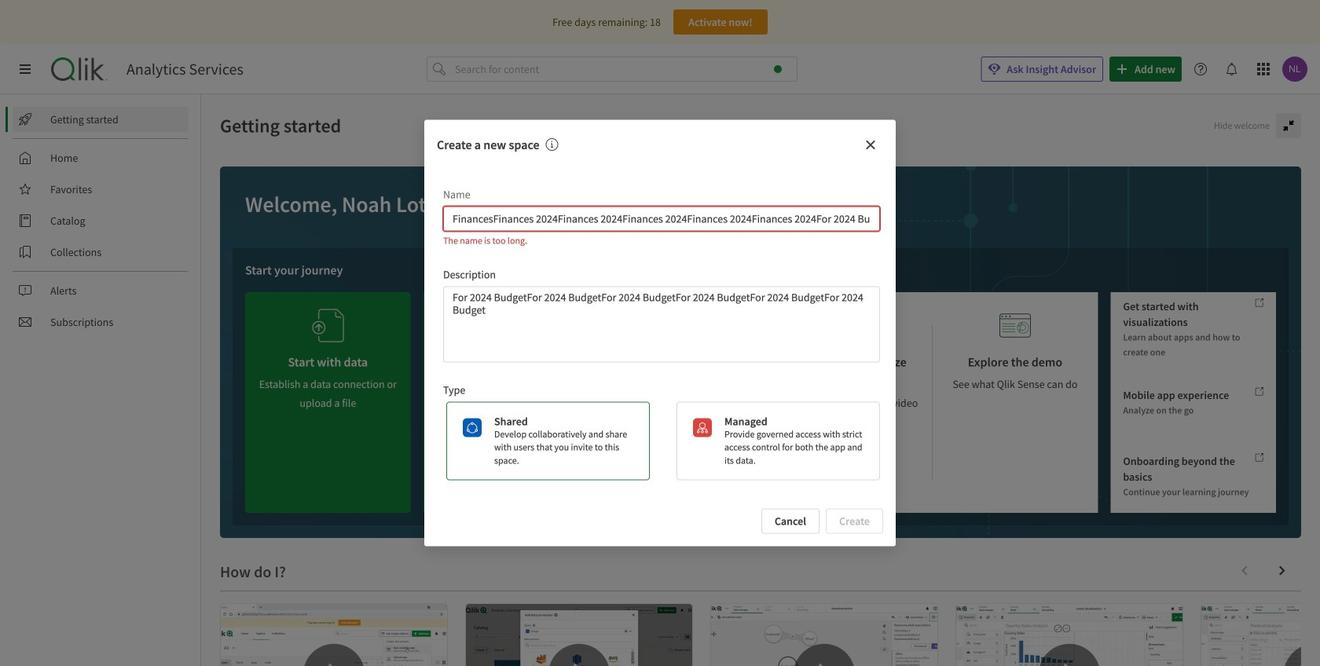 Task type: locate. For each thing, give the bounding box(es) containing it.
main content
[[201, 94, 1320, 666]]

dialog
[[424, 120, 896, 547]]

invite users image
[[490, 299, 522, 340]]

navigation pane element
[[0, 101, 200, 341]]

None text field
[[443, 206, 880, 231]]

close sidebar menu image
[[19, 63, 31, 75]]

home badge image
[[774, 65, 782, 73]]

close image
[[864, 139, 877, 151]]

None text field
[[443, 286, 880, 362]]

option group
[[440, 402, 880, 481]]



Task type: vqa. For each thing, say whether or not it's contained in the screenshot.
the top Move collection icon
no



Task type: describe. For each thing, give the bounding box(es) containing it.
hide welcome image
[[1282, 119, 1295, 132]]

explore the demo image
[[999, 305, 1031, 347]]

analyze sample data image
[[668, 305, 700, 347]]

analytics services element
[[127, 60, 243, 79]]



